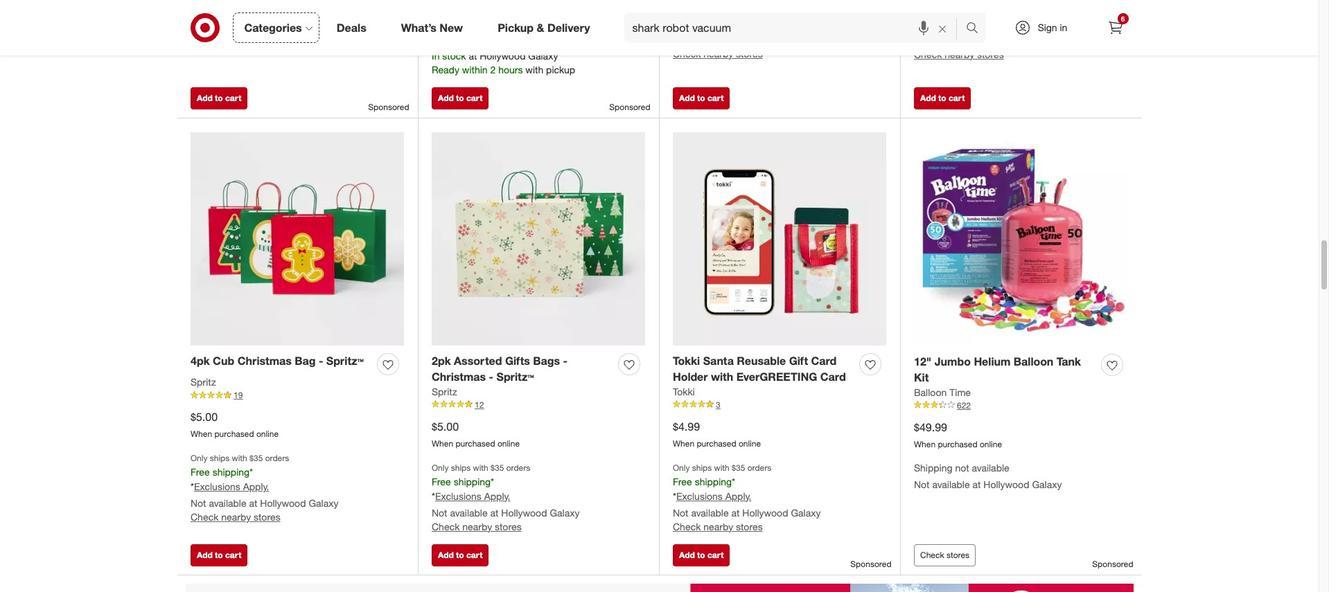 Task type: vqa. For each thing, say whether or not it's contained in the screenshot.
$5.00 related to 2pk Assorted Gifts Bags - Christmas - Spritz™
yes



Task type: describe. For each thing, give the bounding box(es) containing it.
kit
[[914, 371, 929, 385]]

spritz™ inside 2pk assorted gifts bags - christmas - spritz™
[[497, 370, 534, 384]]

tokki santa reusable gift card holder with evergreeting card link
[[673, 353, 854, 385]]

online for helium
[[980, 439, 1002, 450]]

cub
[[213, 354, 234, 368]]

2
[[490, 63, 496, 75]]

tokki for tokki santa reusable gift card holder with evergreeting card
[[673, 354, 700, 368]]

ready
[[432, 63, 459, 75]]

balloon inside 12" jumbo helium balloon tank kit
[[1014, 355, 1054, 369]]

holder
[[673, 370, 708, 384]]

only for 2pk assorted gifts bags - christmas - spritz™
[[432, 463, 449, 473]]

12 link
[[432, 399, 645, 411]]

hollywood inside 'shipping not available not available at hollywood galaxy'
[[984, 479, 1030, 491]]

categories link
[[233, 12, 319, 43]]

3 link
[[673, 399, 886, 411]]

stock
[[442, 50, 466, 61]]

4pk cub christmas bag - spritz™ link
[[191, 353, 364, 369]]

with down 19
[[232, 453, 247, 464]]

spritz for 2pk assorted gifts bags - christmas - spritz™
[[432, 386, 457, 398]]

assorted
[[454, 354, 502, 368]]

online for reusable
[[739, 438, 761, 449]]

19 link
[[191, 389, 404, 402]]

stores inside button
[[947, 550, 970, 561]]

* exclusions apply. not available in stores
[[191, 4, 286, 33]]

sign
[[1038, 21, 1057, 33]]

spritz for 4pk cub christmas bag - spritz™
[[191, 376, 216, 388]]

balloon time
[[914, 387, 971, 398]]

at inside 'shipping not available not available at hollywood galaxy'
[[973, 479, 981, 491]]

sign in link
[[1002, 12, 1089, 43]]

$49.99
[[914, 421, 947, 434]]

3
[[716, 400, 721, 410]]

gifts
[[505, 354, 530, 368]]

only for 4pk cub christmas bag - spritz™
[[191, 453, 208, 464]]

2pk assorted gifts bags - christmas - spritz™ link
[[432, 353, 613, 385]]

check nearby stores button for 4pk cub christmas bag - spritz™
[[191, 511, 280, 524]]

0 vertical spatial card
[[811, 354, 837, 368]]

purchased for santa
[[697, 438, 736, 449]]

when for 12" jumbo helium balloon tank kit
[[914, 439, 936, 450]]

not
[[955, 462, 969, 474]]

pickup & delivery link
[[486, 12, 607, 43]]

check stores
[[920, 550, 970, 561]]

shipping not available not available at hollywood galaxy
[[914, 462, 1062, 491]]

delivery
[[547, 20, 590, 34]]

when for 2pk assorted gifts bags - christmas - spritz™
[[432, 438, 453, 449]]

in
[[432, 50, 440, 61]]

shipping
[[914, 462, 953, 474]]

orders for christmas
[[265, 453, 289, 464]]

1 horizontal spatial in
[[1060, 21, 1068, 33]]

$5.00 for 4pk cub christmas bag - spritz™
[[191, 410, 218, 424]]

2 horizontal spatial orders
[[748, 463, 772, 473]]

2 horizontal spatial $35
[[732, 463, 745, 473]]

&
[[537, 20, 544, 34]]

12" jumbo helium balloon tank kit link
[[914, 354, 1096, 386]]

reusable
[[737, 354, 786, 368]]

when for 4pk cub christmas bag - spritz™
[[191, 429, 212, 439]]

deals link
[[325, 12, 384, 43]]

$35 for gifts
[[491, 463, 504, 473]]

1 horizontal spatial -
[[489, 370, 493, 384]]

online for gifts
[[498, 438, 520, 449]]

check nearby stores button for tokki santa reusable gift card holder with evergreeting card
[[673, 520, 763, 534]]

2pk assorted gifts bags - christmas - spritz™
[[432, 354, 568, 384]]

hours
[[498, 63, 523, 75]]

when for tokki santa reusable gift card holder with evergreeting card
[[673, 438, 695, 449]]

$35 for christmas
[[250, 453, 263, 464]]

categories
[[244, 20, 302, 34]]

622
[[957, 400, 971, 411]]

advertisement region
[[177, 584, 1142, 593]]

bag
[[295, 354, 316, 368]]

tokki santa reusable gift card holder with evergreeting card
[[673, 354, 846, 384]]

pickup
[[498, 20, 534, 34]]

search
[[959, 22, 993, 36]]

at inside free shipping * * exclusions apply. in stock at  hollywood galaxy ready within 2 hours with pickup
[[469, 50, 477, 61]]

online for christmas
[[256, 429, 279, 439]]

jumbo
[[935, 355, 971, 369]]

sign in
[[1038, 21, 1068, 33]]

$5.00 when purchased online for cub
[[191, 410, 279, 439]]

purchased for jumbo
[[938, 439, 978, 450]]

$5.00 when purchased online for assorted
[[432, 420, 520, 449]]



Task type: locate. For each thing, give the bounding box(es) containing it.
online up 'shipping not available not available at hollywood galaxy'
[[980, 439, 1002, 450]]

with right hours
[[526, 63, 543, 75]]

when
[[191, 429, 212, 439], [432, 438, 453, 449], [673, 438, 695, 449], [914, 439, 936, 450]]

orders down 12 link at the left of the page
[[506, 463, 530, 473]]

what's
[[401, 20, 437, 34]]

0 horizontal spatial spritz link
[[191, 376, 216, 389]]

$35
[[250, 453, 263, 464], [491, 463, 504, 473], [732, 463, 745, 473]]

4pk cub christmas bag - spritz™ image
[[191, 132, 404, 346], [191, 132, 404, 346]]

only ships with $35 orders free shipping * * exclusions apply. not available at hollywood galaxy check nearby stores for christmas
[[432, 463, 580, 533]]

0 horizontal spatial $35
[[250, 453, 263, 464]]

spritz™ down gifts
[[497, 370, 534, 384]]

$5.00 down 2pk
[[432, 420, 459, 434]]

* inside * exclusions apply. not available in stores
[[191, 4, 194, 16]]

1 horizontal spatial ships
[[451, 463, 471, 473]]

ships for 2pk assorted gifts bags - christmas - spritz™
[[451, 463, 471, 473]]

0 vertical spatial tokki
[[673, 354, 700, 368]]

$5.00 when purchased online down 19
[[191, 410, 279, 439]]

purchased for cub
[[214, 429, 254, 439]]

1 horizontal spatial $5.00 when purchased online
[[432, 420, 520, 449]]

free
[[673, 3, 692, 14], [914, 3, 933, 15], [432, 19, 451, 30], [191, 466, 210, 478], [432, 476, 451, 488], [673, 476, 692, 488]]

0 horizontal spatial christmas
[[237, 354, 292, 368]]

$5.00 for 2pk assorted gifts bags - christmas - spritz™
[[432, 420, 459, 434]]

purchased inside $4.99 when purchased online
[[697, 438, 736, 449]]

pickup & delivery
[[498, 20, 590, 34]]

available
[[209, 21, 246, 33], [691, 34, 729, 46], [932, 34, 970, 46], [972, 462, 1010, 474], [932, 479, 970, 491], [209, 497, 246, 509], [450, 507, 488, 519], [691, 507, 729, 519]]

0 vertical spatial balloon
[[1014, 355, 1054, 369]]

christmas
[[237, 354, 292, 368], [432, 370, 486, 384]]

exclusions
[[194, 4, 240, 16], [676, 17, 723, 29], [918, 18, 964, 30], [435, 33, 482, 45], [194, 481, 240, 493], [435, 490, 482, 502], [676, 490, 723, 502]]

tokki link
[[673, 385, 695, 399]]

galaxy inside free shipping * * exclusions apply. in stock at  hollywood galaxy ready within 2 hours with pickup
[[528, 50, 558, 61]]

-
[[319, 354, 323, 368], [563, 354, 568, 368], [489, 370, 493, 384]]

- down assorted
[[489, 370, 493, 384]]

- for bag
[[319, 354, 323, 368]]

christmas left bag
[[237, 354, 292, 368]]

ships
[[210, 453, 230, 464], [451, 463, 471, 473], [692, 463, 712, 473]]

free inside free shipping * * exclusions apply. in stock at  hollywood galaxy ready within 2 hours with pickup
[[432, 19, 451, 30]]

helium
[[974, 355, 1011, 369]]

apply.
[[243, 4, 269, 16], [725, 17, 751, 29], [967, 18, 993, 30], [484, 33, 510, 45], [243, 481, 269, 493], [484, 490, 510, 502], [725, 490, 751, 502]]

0 horizontal spatial in
[[249, 21, 257, 33]]

bags
[[533, 354, 560, 368]]

with down 12 at left
[[473, 463, 488, 473]]

christmas down 2pk
[[432, 370, 486, 384]]

2pk
[[432, 354, 451, 368]]

12
[[475, 400, 484, 410]]

tank
[[1057, 355, 1081, 369]]

pickup
[[546, 63, 575, 75]]

- right bags
[[563, 354, 568, 368]]

when inside $4.99 when purchased online
[[673, 438, 695, 449]]

12" jumbo helium balloon tank kit image
[[914, 132, 1128, 346], [914, 132, 1128, 346]]

shipping
[[695, 3, 732, 14], [936, 3, 973, 15], [454, 19, 491, 30], [212, 466, 250, 478], [454, 476, 491, 488], [695, 476, 732, 488]]

check stores button
[[914, 545, 976, 567]]

exclusions apply. button
[[194, 4, 269, 18], [676, 16, 751, 30], [918, 17, 993, 31], [194, 480, 269, 494], [435, 490, 510, 503], [676, 490, 751, 503]]

12"
[[914, 355, 932, 369]]

tokki
[[673, 354, 700, 368], [673, 386, 695, 398]]

2 tokki from the top
[[673, 386, 695, 398]]

1 vertical spatial balloon
[[914, 387, 947, 398]]

spritz™ right bag
[[326, 354, 364, 368]]

What can we help you find? suggestions appear below search field
[[624, 12, 969, 43]]

in inside * exclusions apply. not available in stores
[[249, 21, 257, 33]]

1 horizontal spatial orders
[[506, 463, 530, 473]]

spritz link for 2pk assorted gifts bags - christmas - spritz™
[[432, 385, 457, 399]]

santa
[[703, 354, 734, 368]]

6
[[1121, 15, 1125, 23]]

ships for 4pk cub christmas bag - spritz™
[[210, 453, 230, 464]]

at
[[731, 34, 740, 46], [973, 34, 981, 46], [469, 50, 477, 61], [973, 479, 981, 491], [249, 497, 257, 509], [490, 507, 499, 519], [731, 507, 740, 519]]

deals
[[337, 20, 366, 34]]

online up only ships with $35 orders
[[739, 438, 761, 449]]

apply. inside free shipping * * exclusions apply. in stock at  hollywood galaxy ready within 2 hours with pickup
[[484, 33, 510, 45]]

what's new
[[401, 20, 463, 34]]

19
[[234, 390, 243, 401]]

0 horizontal spatial ships
[[210, 453, 230, 464]]

check nearby stores button for 2pk assorted gifts bags - christmas - spritz™
[[432, 520, 522, 534]]

$5.00 when purchased online down 12 at left
[[432, 420, 520, 449]]

online
[[256, 429, 279, 439], [498, 438, 520, 449], [739, 438, 761, 449], [980, 439, 1002, 450]]

2pk assorted gifts bags - christmas - spritz™ image
[[432, 132, 645, 346], [432, 132, 645, 346]]

search button
[[959, 12, 993, 46]]

evergreeting
[[736, 370, 817, 384]]

with inside tokki santa reusable gift card holder with evergreeting card
[[711, 370, 733, 384]]

with down $4.99 when purchased online
[[714, 463, 730, 473]]

free shipping * * exclusions apply. not available at hollywood galaxy check nearby stores
[[673, 3, 821, 59], [914, 3, 1062, 60], [673, 476, 821, 533]]

not inside * exclusions apply. not available in stores
[[191, 21, 206, 33]]

available inside * exclusions apply. not available in stores
[[209, 21, 246, 33]]

orders down $4.99 when purchased online
[[748, 463, 772, 473]]

$5.00
[[191, 410, 218, 424], [432, 420, 459, 434]]

spritz link for 4pk cub christmas bag - spritz™
[[191, 376, 216, 389]]

1 vertical spatial christmas
[[432, 370, 486, 384]]

christmas inside 2pk assorted gifts bags - christmas - spritz™
[[432, 370, 486, 384]]

0 horizontal spatial only
[[191, 453, 208, 464]]

check inside button
[[920, 550, 944, 561]]

tokki up holder
[[673, 354, 700, 368]]

orders for gifts
[[506, 463, 530, 473]]

add to cart
[[197, 93, 241, 103], [438, 93, 483, 103], [679, 93, 724, 103], [920, 93, 965, 103], [197, 550, 241, 561], [438, 550, 483, 561], [679, 550, 724, 561]]

spritz™
[[326, 354, 364, 368], [497, 370, 534, 384]]

$4.99 when purchased online
[[673, 420, 761, 449]]

when inside $49.99 when purchased online
[[914, 439, 936, 450]]

0 horizontal spatial balloon
[[914, 387, 947, 398]]

2 horizontal spatial -
[[563, 354, 568, 368]]

1 vertical spatial spritz™
[[497, 370, 534, 384]]

*
[[732, 3, 735, 14], [973, 3, 976, 15], [191, 4, 194, 16], [673, 17, 676, 29], [914, 18, 918, 30], [491, 19, 494, 30], [432, 33, 435, 45], [250, 466, 253, 478], [491, 476, 494, 488], [732, 476, 735, 488], [191, 481, 194, 493], [432, 490, 435, 502], [673, 490, 676, 502]]

shipping inside free shipping * * exclusions apply. in stock at  hollywood galaxy ready within 2 hours with pickup
[[454, 19, 491, 30]]

0 horizontal spatial $5.00
[[191, 410, 218, 424]]

exclusions inside free shipping * * exclusions apply. in stock at  hollywood galaxy ready within 2 hours with pickup
[[435, 33, 482, 45]]

online inside $4.99 when purchased online
[[739, 438, 761, 449]]

1 horizontal spatial only
[[432, 463, 449, 473]]

0 horizontal spatial only ships with $35 orders free shipping * * exclusions apply. not available at hollywood galaxy check nearby stores
[[191, 453, 339, 523]]

online down 12 link at the left of the page
[[498, 438, 520, 449]]

galaxy inside 'shipping not available not available at hollywood galaxy'
[[1032, 479, 1062, 491]]

spritz link down 2pk
[[432, 385, 457, 399]]

2 horizontal spatial only
[[673, 463, 690, 473]]

spritz link down 4pk
[[191, 376, 216, 389]]

hollywood
[[742, 34, 788, 46], [984, 34, 1030, 46], [480, 50, 526, 61], [984, 479, 1030, 491], [260, 497, 306, 509], [501, 507, 547, 519], [742, 507, 788, 519]]

hollywood inside free shipping * * exclusions apply. in stock at  hollywood galaxy ready within 2 hours with pickup
[[480, 50, 526, 61]]

tokki santa reusable gift card holder with evergreeting card image
[[673, 132, 886, 346], [673, 132, 886, 346]]

tokki for tokki
[[673, 386, 695, 398]]

check
[[673, 48, 701, 59], [914, 48, 942, 60], [191, 511, 219, 523], [432, 521, 460, 533], [673, 521, 701, 533], [920, 550, 944, 561]]

$4.99
[[673, 420, 700, 434]]

1 vertical spatial card
[[820, 370, 846, 384]]

time
[[950, 387, 971, 398]]

4pk
[[191, 354, 210, 368]]

4pk cub christmas bag - spritz™
[[191, 354, 364, 368]]

purchased down 12 at left
[[456, 438, 495, 449]]

card right evergreeting
[[820, 370, 846, 384]]

1 horizontal spatial spritz link
[[432, 385, 457, 399]]

apply. inside * exclusions apply. not available in stores
[[243, 4, 269, 16]]

only ships with $35 orders free shipping * * exclusions apply. not available at hollywood galaxy check nearby stores for spritz™
[[191, 453, 339, 523]]

online down 19 link
[[256, 429, 279, 439]]

1 horizontal spatial christmas
[[432, 370, 486, 384]]

not inside 'shipping not available not available at hollywood galaxy'
[[914, 479, 930, 491]]

- for bags
[[563, 354, 568, 368]]

galaxy
[[791, 34, 821, 46], [1032, 34, 1062, 46], [528, 50, 558, 61], [1032, 479, 1062, 491], [309, 497, 339, 509], [550, 507, 580, 519], [791, 507, 821, 519]]

card right gift
[[811, 354, 837, 368]]

check nearby stores button
[[673, 47, 763, 61], [914, 48, 1004, 61], [191, 511, 280, 524], [432, 520, 522, 534], [673, 520, 763, 534]]

orders down 19 link
[[265, 453, 289, 464]]

1 tokki from the top
[[673, 354, 700, 368]]

1 horizontal spatial only ships with $35 orders free shipping * * exclusions apply. not available at hollywood galaxy check nearby stores
[[432, 463, 580, 533]]

1 horizontal spatial spritz™
[[497, 370, 534, 384]]

12" jumbo helium balloon tank kit
[[914, 355, 1081, 385]]

new
[[440, 20, 463, 34]]

to
[[215, 93, 223, 103], [456, 93, 464, 103], [697, 93, 705, 103], [938, 93, 946, 103], [215, 550, 223, 561], [456, 550, 464, 561], [697, 550, 705, 561]]

$5.00 down 4pk
[[191, 410, 218, 424]]

1 vertical spatial tokki
[[673, 386, 695, 398]]

balloon left tank
[[1014, 355, 1054, 369]]

purchased for assorted
[[456, 438, 495, 449]]

0 vertical spatial spritz™
[[326, 354, 364, 368]]

0 vertical spatial christmas
[[237, 354, 292, 368]]

0 horizontal spatial spritz™
[[326, 354, 364, 368]]

6 link
[[1100, 12, 1131, 43]]

622 link
[[914, 400, 1128, 412]]

$49.99 when purchased online
[[914, 421, 1002, 450]]

within
[[462, 63, 488, 75]]

purchased up not
[[938, 439, 978, 450]]

add
[[197, 93, 213, 103], [438, 93, 454, 103], [679, 93, 695, 103], [920, 93, 936, 103], [197, 550, 213, 561], [438, 550, 454, 561], [679, 550, 695, 561]]

gift
[[789, 354, 808, 368]]

purchased up only ships with $35 orders
[[697, 438, 736, 449]]

1 horizontal spatial spritz
[[432, 386, 457, 398]]

not
[[191, 21, 206, 33], [673, 34, 689, 46], [914, 34, 930, 46], [914, 479, 930, 491], [191, 497, 206, 509], [432, 507, 447, 519], [673, 507, 689, 519]]

what's new link
[[389, 12, 480, 43]]

1 horizontal spatial balloon
[[1014, 355, 1054, 369]]

tokki inside tokki santa reusable gift card holder with evergreeting card
[[673, 354, 700, 368]]

spritz link
[[191, 376, 216, 389], [432, 385, 457, 399]]

balloon down kit on the bottom right of the page
[[914, 387, 947, 398]]

- right bag
[[319, 354, 323, 368]]

spritz down 2pk
[[432, 386, 457, 398]]

with down "santa"
[[711, 370, 733, 384]]

1 horizontal spatial $35
[[491, 463, 504, 473]]

online inside $49.99 when purchased online
[[980, 439, 1002, 450]]

only ships with $35 orders
[[673, 463, 772, 473]]

in
[[249, 21, 257, 33], [1060, 21, 1068, 33]]

2 horizontal spatial ships
[[692, 463, 712, 473]]

purchased down 19
[[214, 429, 254, 439]]

with inside free shipping * * exclusions apply. in stock at  hollywood galaxy ready within 2 hours with pickup
[[526, 63, 543, 75]]

spritz down 4pk
[[191, 376, 216, 388]]

free shipping * * exclusions apply. in stock at  hollywood galaxy ready within 2 hours with pickup
[[432, 19, 575, 75]]

0 horizontal spatial orders
[[265, 453, 289, 464]]

$5.00 when purchased online
[[191, 410, 279, 439], [432, 420, 520, 449]]

exclusions inside * exclusions apply. not available in stores
[[194, 4, 240, 16]]

0 horizontal spatial spritz
[[191, 376, 216, 388]]

1 horizontal spatial $5.00
[[432, 420, 459, 434]]

stores inside * exclusions apply. not available in stores
[[259, 21, 286, 33]]

balloon time link
[[914, 386, 971, 400]]

purchased
[[214, 429, 254, 439], [456, 438, 495, 449], [697, 438, 736, 449], [938, 439, 978, 450]]

purchased inside $49.99 when purchased online
[[938, 439, 978, 450]]

tokki down holder
[[673, 386, 695, 398]]

0 horizontal spatial -
[[319, 354, 323, 368]]

with
[[526, 63, 543, 75], [711, 370, 733, 384], [232, 453, 247, 464], [473, 463, 488, 473], [714, 463, 730, 473]]

0 horizontal spatial $5.00 when purchased online
[[191, 410, 279, 439]]

balloon
[[1014, 355, 1054, 369], [914, 387, 947, 398]]

spritz
[[191, 376, 216, 388], [432, 386, 457, 398]]



